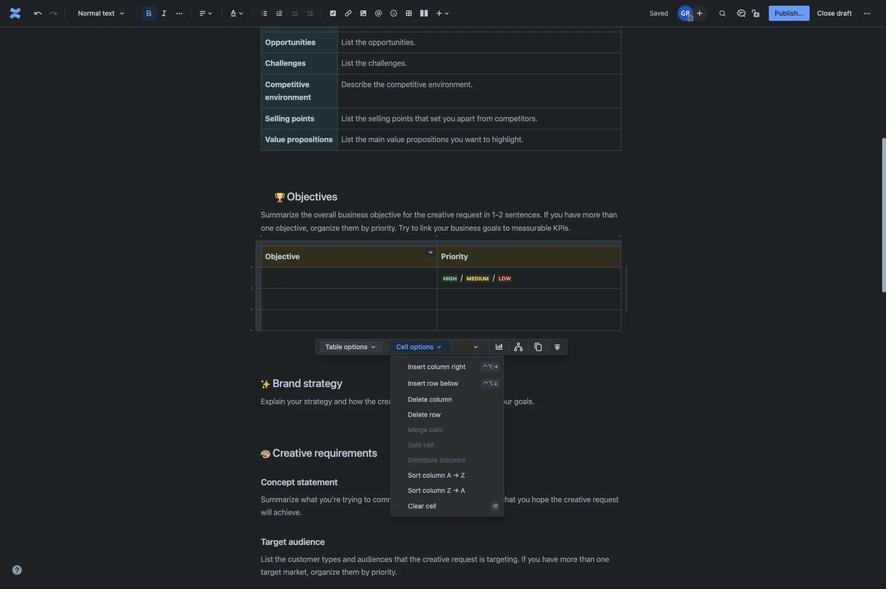 Task type: locate. For each thing, give the bounding box(es) containing it.
→ inside "button"
[[453, 471, 459, 479]]

1 options from the left
[[344, 343, 368, 351]]

1 vertical spatial delete
[[408, 411, 428, 419]]

0 vertical spatial →
[[453, 471, 459, 479]]

row up delete column
[[427, 380, 439, 388]]

more image
[[862, 8, 873, 19]]

column inside "button"
[[423, 487, 445, 495]]

mention image
[[373, 8, 384, 19]]

z
[[461, 471, 465, 479], [447, 487, 451, 495]]

sort column z → a button
[[391, 483, 504, 498]]

2 delete from the top
[[408, 411, 428, 419]]

z down 'columns'
[[461, 471, 465, 479]]

sort for sort column z → a
[[408, 487, 421, 495]]

options for table options
[[344, 343, 368, 351]]

action item image
[[327, 8, 339, 19]]

insert down cell options dropdown button
[[408, 363, 426, 371]]

normal
[[78, 9, 101, 17]]

layouts image
[[419, 8, 430, 19]]

a down distribute columns 'button'
[[447, 471, 451, 479]]

0 vertical spatial a
[[447, 471, 451, 479]]

sort inside "button"
[[408, 471, 421, 479]]

merge cells button
[[391, 422, 504, 438]]

right
[[452, 363, 466, 371]]

2 options from the left
[[410, 343, 434, 351]]

options right the cell
[[410, 343, 434, 351]]

medium
[[467, 276, 489, 282]]

cell
[[424, 441, 434, 449], [426, 503, 437, 511]]

options right table
[[344, 343, 368, 351]]

insert column right
[[408, 363, 466, 371]]

1 vertical spatial cell
[[426, 503, 437, 511]]

→ down 'columns'
[[453, 471, 459, 479]]

1 horizontal spatial z
[[461, 471, 465, 479]]

column for sort column z → a
[[423, 487, 445, 495]]

row
[[427, 380, 439, 388], [430, 411, 441, 419]]

a
[[447, 471, 451, 479], [461, 487, 465, 495]]

1 horizontal spatial options
[[410, 343, 434, 351]]

delete column button
[[391, 392, 504, 407]]

:trophy: image
[[275, 193, 285, 203]]

0 horizontal spatial options
[[344, 343, 368, 351]]

row inside button
[[430, 411, 441, 419]]

1 sort from the top
[[408, 471, 421, 479]]

column up sort column z → a
[[423, 471, 445, 479]]

confluence image
[[8, 6, 23, 21]]

sort inside "button"
[[408, 487, 421, 495]]

delete for delete column
[[408, 396, 428, 404]]

delete row
[[408, 411, 441, 419]]

1 horizontal spatial /
[[493, 274, 495, 282]]

brand
[[273, 377, 301, 390]]

0 horizontal spatial a
[[447, 471, 451, 479]]

1 vertical spatial z
[[447, 487, 451, 495]]

delete
[[408, 396, 428, 404], [408, 411, 428, 419]]

strategy
[[303, 377, 342, 390]]

merge
[[408, 426, 428, 434]]

publish...
[[775, 9, 804, 17]]

text
[[103, 9, 115, 17]]

clear
[[408, 503, 424, 511]]

environment
[[265, 93, 311, 102]]

0 horizontal spatial z
[[447, 487, 451, 495]]

z inside "button"
[[461, 471, 465, 479]]

brand strategy
[[270, 377, 342, 390]]

→ down sort column a → z "button"
[[453, 487, 459, 495]]

delete up merge
[[408, 411, 428, 419]]

insert
[[408, 363, 426, 371], [408, 380, 426, 388]]

z inside "button"
[[447, 487, 451, 495]]

row for insert
[[427, 380, 439, 388]]

1 vertical spatial a
[[461, 487, 465, 495]]

audience
[[289, 537, 325, 548]]

numbered list ⌘⇧7 image
[[274, 8, 285, 19]]

0 vertical spatial z
[[461, 471, 465, 479]]

:art: image
[[261, 450, 270, 459], [261, 450, 270, 459]]

⌃⌥→
[[483, 364, 498, 370]]

draft
[[837, 9, 852, 17]]

normal text button
[[69, 3, 133, 24]]

distribute columns button
[[391, 453, 504, 468]]

row up cells
[[430, 411, 441, 419]]

column inside button
[[430, 396, 452, 404]]

2 insert from the top
[[408, 380, 426, 388]]

cell inside button
[[424, 441, 434, 449]]

column
[[427, 363, 450, 371], [430, 396, 452, 404], [423, 471, 445, 479], [423, 487, 445, 495]]

more formatting image
[[174, 8, 185, 19]]

0 vertical spatial delete
[[408, 396, 428, 404]]

→
[[453, 471, 459, 479], [453, 487, 459, 495]]

sort down distribute
[[408, 471, 421, 479]]

options inside dropdown button
[[410, 343, 434, 351]]

z down sort column a → z "button"
[[447, 487, 451, 495]]

2 sort from the top
[[408, 487, 421, 495]]

concept
[[261, 477, 295, 488]]

cell options button
[[391, 342, 449, 353]]

:sparkles: image
[[261, 380, 270, 389]]

propositions
[[287, 135, 333, 144]]

table options
[[326, 343, 368, 351]]

0 vertical spatial cell
[[424, 441, 434, 449]]

/ right high
[[461, 274, 463, 282]]

a down sort column a → z "button"
[[461, 487, 465, 495]]

redo ⌘⇧z image
[[47, 8, 59, 19]]

align left image
[[197, 8, 208, 19]]

1 delete from the top
[[408, 396, 428, 404]]

indent tab image
[[304, 8, 316, 19]]

bullet list ⌘⇧8 image
[[259, 8, 270, 19]]

1 vertical spatial →
[[453, 487, 459, 495]]

challenges
[[265, 59, 306, 68]]

column down the sort column a → z
[[423, 487, 445, 495]]

value propositions
[[265, 135, 333, 144]]

manage connected data image
[[513, 342, 524, 353]]

confluence image
[[8, 6, 23, 21]]

sort up clear at bottom left
[[408, 487, 421, 495]]

options
[[344, 343, 368, 351], [410, 343, 434, 351]]

low
[[499, 276, 511, 282]]

sort
[[408, 471, 421, 479], [408, 487, 421, 495]]

selling points
[[265, 114, 315, 123]]

high
[[443, 276, 457, 282]]

editor toolbar toolbar
[[316, 340, 567, 517]]

cell right clear at bottom left
[[426, 503, 437, 511]]

0 horizontal spatial /
[[461, 274, 463, 282]]

→ inside "button"
[[453, 487, 459, 495]]

delete for delete row
[[408, 411, 428, 419]]

/ left 'low'
[[493, 274, 495, 282]]

delete up delete row at the bottom left of the page
[[408, 396, 428, 404]]

column up delete row button
[[430, 396, 452, 404]]

chart image
[[493, 342, 505, 353]]

1 insert from the top
[[408, 363, 426, 371]]

creative
[[273, 447, 312, 460]]

value
[[265, 135, 285, 144]]

insert for insert row below
[[408, 380, 426, 388]]

column up insert row below
[[427, 363, 450, 371]]

0 vertical spatial row
[[427, 380, 439, 388]]

0 vertical spatial sort
[[408, 471, 421, 479]]

1 vertical spatial insert
[[408, 380, 426, 388]]

1 / from the left
[[461, 274, 463, 282]]

options inside popup button
[[344, 343, 368, 351]]

priority
[[441, 253, 468, 261]]

cell right split
[[424, 441, 434, 449]]

column for sort column a → z
[[423, 471, 445, 479]]

/
[[461, 274, 463, 282], [493, 274, 495, 282]]

⌃⌥↓
[[484, 381, 498, 387]]

1 vertical spatial sort
[[408, 487, 421, 495]]

insert up delete column
[[408, 380, 426, 388]]

cell for split cell
[[424, 441, 434, 449]]

1 vertical spatial row
[[430, 411, 441, 419]]

0 vertical spatial insert
[[408, 363, 426, 371]]

clear cell
[[408, 503, 437, 511]]

column inside "button"
[[423, 471, 445, 479]]

⌫
[[493, 503, 498, 510]]

emoji image
[[388, 8, 400, 19]]

expand dropdown menu image
[[368, 342, 379, 353]]

add image, video, or file image
[[358, 8, 369, 19]]

expand dropdown menu image
[[434, 342, 445, 353]]

distribute columns
[[408, 456, 466, 464]]

1 horizontal spatial a
[[461, 487, 465, 495]]



Task type: vqa. For each thing, say whether or not it's contained in the screenshot.
the Blog Posts icon
no



Task type: describe. For each thing, give the bounding box(es) containing it.
high / medium / low
[[443, 274, 511, 282]]

selling
[[265, 114, 290, 123]]

objectives
[[285, 190, 337, 203]]

:sparkles: image
[[261, 380, 270, 389]]

copy image
[[532, 342, 544, 353]]

requirements
[[315, 447, 377, 460]]

insert row below
[[408, 380, 458, 388]]

target audience
[[261, 537, 325, 548]]

distribute
[[408, 456, 438, 464]]

target
[[261, 537, 287, 548]]

close draft
[[818, 9, 852, 17]]

cell
[[397, 343, 408, 351]]

normal text
[[78, 9, 115, 17]]

split cell
[[408, 441, 434, 449]]

find and replace image
[[717, 8, 729, 19]]

points
[[292, 114, 315, 123]]

opportunities
[[265, 38, 316, 47]]

split cell button
[[391, 438, 504, 453]]

a inside "button"
[[447, 471, 451, 479]]

comment icon image
[[736, 8, 748, 19]]

→ for z
[[453, 487, 459, 495]]

options for cell options
[[410, 343, 434, 351]]

no restrictions image
[[751, 8, 763, 19]]

link image
[[343, 8, 354, 19]]

remove image
[[552, 342, 563, 353]]

editable content region
[[246, 0, 637, 580]]

greg robinson image
[[678, 6, 693, 21]]

close draft button
[[812, 6, 858, 21]]

objective
[[265, 253, 300, 261]]

concept statement
[[261, 477, 338, 488]]

invite to edit image
[[694, 7, 706, 19]]

delete row button
[[391, 407, 504, 422]]

sort column a → z button
[[391, 468, 504, 483]]

outdent ⇧tab image
[[289, 8, 300, 19]]

merge cells
[[408, 426, 443, 434]]

close
[[818, 9, 835, 17]]

help image
[[11, 565, 23, 577]]

bold ⌘b image
[[143, 8, 155, 19]]

cell for clear cell
[[426, 503, 437, 511]]

statement
[[297, 477, 338, 488]]

:trophy: image
[[275, 193, 285, 203]]

column for insert column right
[[427, 363, 450, 371]]

table image
[[403, 8, 415, 19]]

columns
[[440, 456, 466, 464]]

row for delete
[[430, 411, 441, 419]]

sort column z → a
[[408, 487, 465, 495]]

a inside "button"
[[461, 487, 465, 495]]

cell options
[[397, 343, 434, 351]]

competitive
[[265, 80, 310, 89]]

2 / from the left
[[493, 274, 495, 282]]

→ for a
[[453, 471, 459, 479]]

insert for insert column right
[[408, 363, 426, 371]]

competitive environment
[[265, 80, 311, 102]]

italic ⌘i image
[[158, 8, 170, 19]]

saved
[[650, 9, 669, 17]]

cell background image
[[470, 342, 482, 353]]

split
[[408, 441, 422, 449]]

below
[[440, 380, 458, 388]]

delete column
[[408, 396, 452, 404]]

column for delete column
[[430, 396, 452, 404]]

creative requirements
[[270, 447, 377, 460]]

sort column a → z
[[408, 471, 465, 479]]

undo ⌘z image
[[32, 8, 44, 19]]

table
[[326, 343, 342, 351]]

cells
[[429, 426, 443, 434]]

sort for sort column a → z
[[408, 471, 421, 479]]

table options button
[[320, 342, 383, 353]]

publish... button
[[769, 6, 810, 21]]



